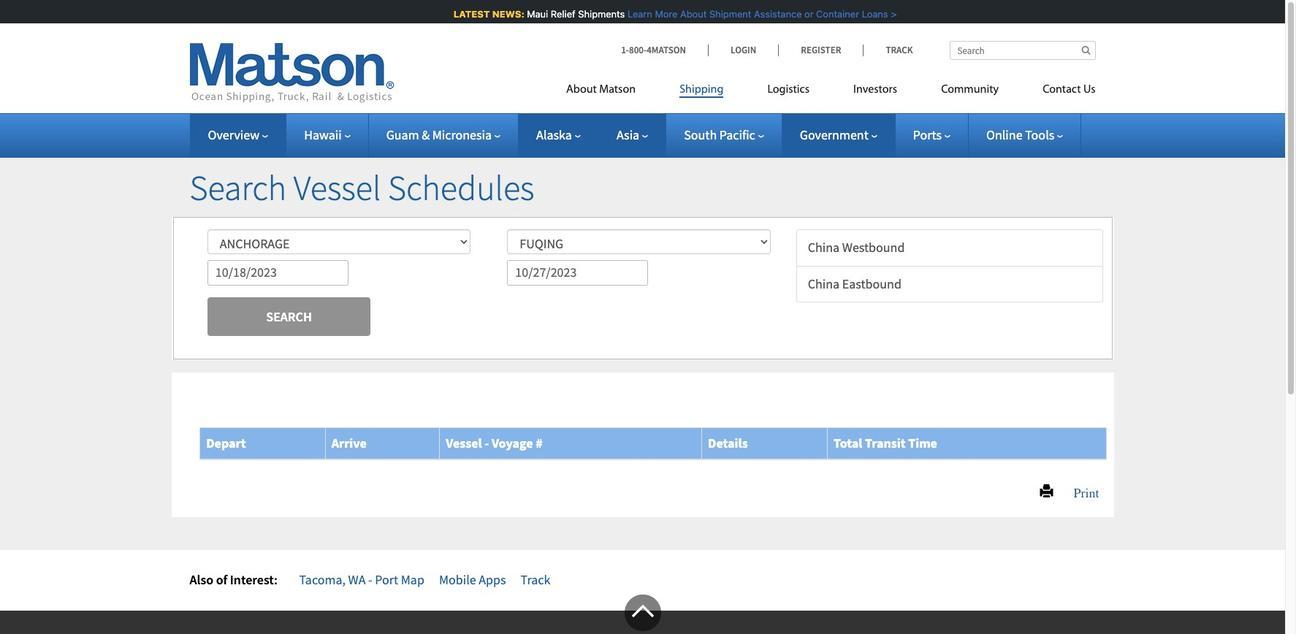 Task type: locate. For each thing, give the bounding box(es) containing it.
&
[[422, 126, 430, 143]]

alaska link
[[536, 126, 581, 143]]

search for search
[[266, 308, 312, 325]]

top menu navigation
[[566, 77, 1096, 107]]

of
[[216, 572, 227, 588]]

south pacific
[[684, 126, 755, 143]]

search button
[[207, 297, 371, 336]]

800-
[[629, 44, 647, 56]]

investors link
[[831, 77, 919, 107]]

container
[[814, 8, 858, 20]]

china for china eastbound
[[808, 275, 840, 292]]

footer
[[0, 595, 1285, 634]]

about right more
[[678, 8, 705, 20]]

search
[[190, 166, 287, 210], [266, 308, 312, 325]]

map
[[401, 572, 424, 588]]

china up china eastbound
[[808, 239, 840, 256]]

0 vertical spatial -
[[485, 435, 489, 451]]

shipment
[[708, 8, 750, 20]]

1 vertical spatial track
[[521, 572, 550, 588]]

transit
[[865, 435, 906, 451]]

about
[[678, 8, 705, 20], [566, 84, 597, 96]]

1 china from the top
[[808, 239, 840, 256]]

matson
[[599, 84, 636, 96]]

south
[[684, 126, 717, 143]]

shipping
[[680, 84, 724, 96]]

track down the >
[[886, 44, 913, 56]]

track
[[886, 44, 913, 56], [521, 572, 550, 588]]

online tools
[[986, 126, 1054, 143]]

- right wa
[[368, 572, 372, 588]]

learn
[[626, 8, 651, 20]]

guam
[[386, 126, 419, 143]]

1 horizontal spatial -
[[485, 435, 489, 451]]

blue matson logo with ocean, shipping, truck, rail and logistics written beneath it. image
[[190, 43, 394, 103]]

china westbound
[[808, 239, 905, 256]]

track link
[[863, 44, 913, 56], [521, 572, 550, 588]]

china
[[808, 239, 840, 256], [808, 275, 840, 292]]

search inside button
[[266, 308, 312, 325]]

community
[[941, 84, 999, 96]]

1 horizontal spatial about
[[678, 8, 705, 20]]

#
[[536, 435, 543, 451]]

1 vertical spatial search
[[266, 308, 312, 325]]

arrive
[[331, 435, 367, 451]]

mobile apps link
[[439, 572, 506, 588]]

government link
[[800, 126, 877, 143]]

- left 'voyage'
[[485, 435, 489, 451]]

0 vertical spatial vessel
[[294, 166, 381, 210]]

westbound
[[842, 239, 905, 256]]

china left eastbound
[[808, 275, 840, 292]]

1 vertical spatial about
[[566, 84, 597, 96]]

None search field
[[949, 41, 1096, 60]]

print link
[[1053, 476, 1107, 506]]

loans
[[860, 8, 886, 20]]

1 vertical spatial -
[[368, 572, 372, 588]]

investors
[[853, 84, 897, 96]]

shipments
[[576, 8, 623, 20]]

news:
[[491, 8, 523, 20]]

register
[[801, 44, 841, 56]]

1 horizontal spatial track link
[[863, 44, 913, 56]]

alaska
[[536, 126, 572, 143]]

0 vertical spatial search
[[190, 166, 287, 210]]

2 china from the top
[[808, 275, 840, 292]]

0 vertical spatial track
[[886, 44, 913, 56]]

1 vertical spatial vessel
[[446, 435, 482, 451]]

track right apps
[[521, 572, 550, 588]]

about left matson
[[566, 84, 597, 96]]

search down overview link
[[190, 166, 287, 210]]

vessel down hawaii link at the left of the page
[[294, 166, 381, 210]]

micronesia
[[432, 126, 492, 143]]

depart
[[206, 435, 246, 451]]

vessel left 'voyage'
[[446, 435, 482, 451]]

vessel
[[294, 166, 381, 210], [446, 435, 482, 451]]

track link right apps
[[521, 572, 550, 588]]

about inside top menu navigation
[[566, 84, 597, 96]]

0 horizontal spatial track link
[[521, 572, 550, 588]]

0 horizontal spatial about
[[566, 84, 597, 96]]

online
[[986, 126, 1023, 143]]

pacific
[[720, 126, 755, 143]]

0 horizontal spatial vessel
[[294, 166, 381, 210]]

1-800-4matson
[[621, 44, 686, 56]]

1 vertical spatial china
[[808, 275, 840, 292]]

0 horizontal spatial track
[[521, 572, 550, 588]]

tools
[[1025, 126, 1054, 143]]

also
[[190, 572, 213, 588]]

also of interest:
[[190, 572, 278, 588]]

0 vertical spatial china
[[808, 239, 840, 256]]

tacoma, wa - port map
[[299, 572, 424, 588]]

china inside "china westbound" link
[[808, 239, 840, 256]]

1-
[[621, 44, 629, 56]]

0 horizontal spatial -
[[368, 572, 372, 588]]

track link down the >
[[863, 44, 913, 56]]

eastbound
[[842, 275, 902, 292]]

china inside china eastbound link
[[808, 275, 840, 292]]

search down start date text box
[[266, 308, 312, 325]]

community link
[[919, 77, 1021, 107]]

1 vertical spatial track link
[[521, 572, 550, 588]]



Task type: vqa. For each thing, say whether or not it's contained in the screenshot.
the left ANOTHER
no



Task type: describe. For each thing, give the bounding box(es) containing it.
4matson
[[647, 44, 686, 56]]

assistance
[[752, 8, 800, 20]]

hawaii
[[304, 126, 342, 143]]

online tools link
[[986, 126, 1063, 143]]

tacoma, wa - port map link
[[299, 572, 424, 588]]

logistics link
[[746, 77, 831, 107]]

mobile apps
[[439, 572, 506, 588]]

contact us link
[[1021, 77, 1096, 107]]

or
[[803, 8, 812, 20]]

Search search field
[[949, 41, 1096, 60]]

contact
[[1043, 84, 1081, 96]]

south pacific link
[[684, 126, 764, 143]]

details
[[708, 435, 748, 451]]

End date text field
[[507, 260, 648, 285]]

asia
[[617, 126, 639, 143]]

maui
[[525, 8, 546, 20]]

tacoma,
[[299, 572, 346, 588]]

guam & micronesia
[[386, 126, 492, 143]]

china eastbound
[[808, 275, 902, 292]]

ports
[[913, 126, 942, 143]]

more
[[653, 8, 676, 20]]

apps
[[479, 572, 506, 588]]

total transit time
[[834, 435, 937, 451]]

about matson
[[566, 84, 636, 96]]

total
[[834, 435, 862, 451]]

login
[[731, 44, 756, 56]]

port
[[375, 572, 398, 588]]

0 vertical spatial track link
[[863, 44, 913, 56]]

us
[[1083, 84, 1096, 96]]

china eastbound link
[[796, 266, 1103, 303]]

ports link
[[913, 126, 951, 143]]

login link
[[708, 44, 778, 56]]

overview link
[[208, 126, 268, 143]]

shipping link
[[658, 77, 746, 107]]

search for search vessel schedules
[[190, 166, 287, 210]]

china for china westbound
[[808, 239, 840, 256]]

logistics
[[767, 84, 810, 96]]

about matson link
[[566, 77, 658, 107]]

Start date text field
[[207, 260, 348, 285]]

>
[[889, 8, 895, 20]]

hawaii link
[[304, 126, 350, 143]]

interest:
[[230, 572, 278, 588]]

guam & micronesia link
[[386, 126, 501, 143]]

mobile
[[439, 572, 476, 588]]

latest
[[452, 8, 488, 20]]

1 horizontal spatial track
[[886, 44, 913, 56]]

learn more about shipment assistance or container loans > link
[[626, 8, 895, 20]]

asia link
[[617, 126, 648, 143]]

relief
[[549, 8, 574, 20]]

1-800-4matson link
[[621, 44, 708, 56]]

voyage
[[492, 435, 533, 451]]

search vessel schedules
[[190, 166, 534, 210]]

backtop image
[[624, 595, 661, 631]]

government
[[800, 126, 869, 143]]

vessel - voyage #
[[446, 435, 543, 451]]

register link
[[778, 44, 863, 56]]

0 vertical spatial about
[[678, 8, 705, 20]]

1 horizontal spatial vessel
[[446, 435, 482, 451]]

wa
[[348, 572, 366, 588]]

contact us
[[1043, 84, 1096, 96]]

overview
[[208, 126, 260, 143]]

search image
[[1082, 45, 1090, 55]]

china westbound link
[[796, 229, 1103, 266]]

schedules
[[388, 166, 534, 210]]

time
[[908, 435, 937, 451]]

latest news: maui relief shipments learn more about shipment assistance or container loans >
[[452, 8, 895, 20]]

print
[[1060, 483, 1099, 499]]



